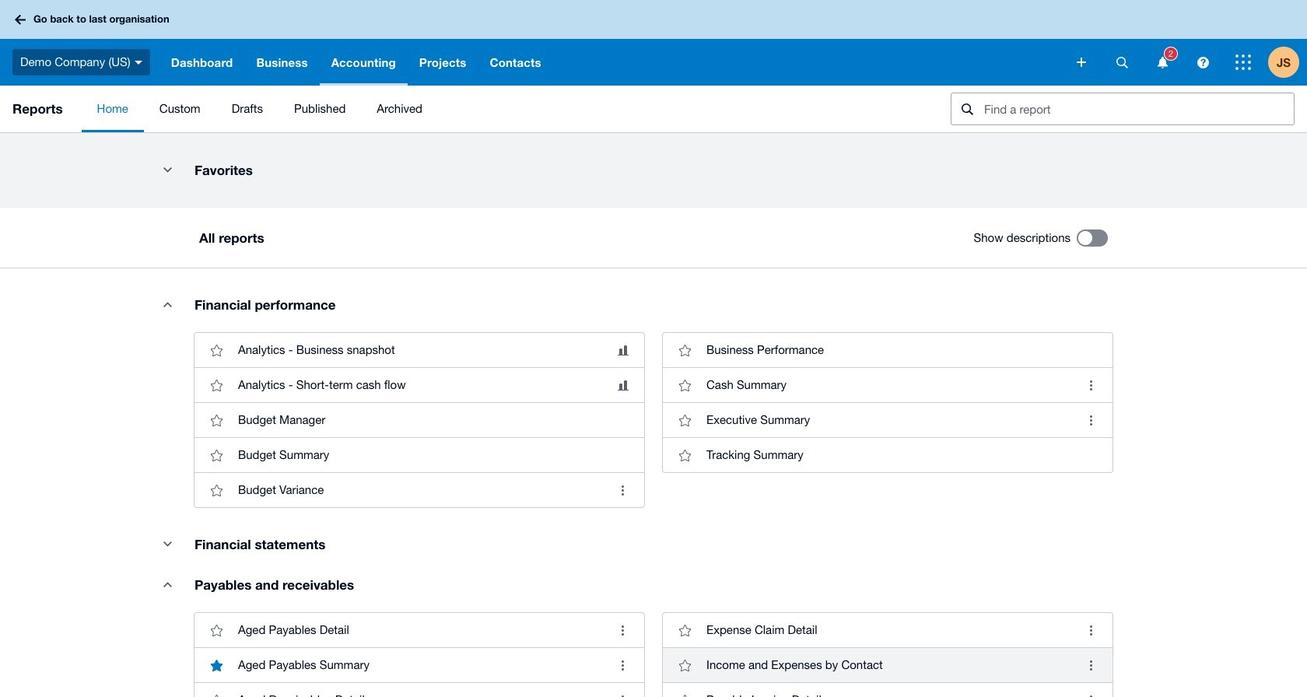 Task type: vqa. For each thing, say whether or not it's contained in the screenshot.
svg icon inside Demo Company (US) POPUP BUTTON
no



Task type: locate. For each thing, give the bounding box(es) containing it.
1 vertical spatial expand report group image
[[152, 569, 183, 600]]

0 vertical spatial favorite image
[[201, 370, 232, 401]]

1 more options image from the top
[[1076, 370, 1107, 401]]

0 vertical spatial collapse report group image
[[152, 154, 183, 185]]

0 vertical spatial svg image
[[15, 14, 26, 25]]

favorite image
[[201, 370, 232, 401], [201, 475, 232, 506]]

svg image
[[1236, 54, 1252, 70], [1117, 56, 1128, 68], [1158, 56, 1168, 68], [1077, 58, 1087, 67], [134, 61, 142, 64]]

favorite image
[[201, 335, 232, 366], [201, 405, 232, 436], [201, 440, 232, 471], [201, 615, 232, 646], [201, 685, 232, 697]]

4 favorite image from the top
[[201, 615, 232, 646]]

None field
[[951, 93, 1295, 125]]

svg image
[[15, 14, 26, 25], [1198, 56, 1209, 68]]

1 horizontal spatial svg image
[[1198, 56, 1209, 68]]

0 vertical spatial expand report group image
[[152, 289, 183, 320]]

more options image
[[1076, 370, 1107, 401], [1076, 405, 1107, 436]]

1 vertical spatial more options image
[[1076, 405, 1107, 436]]

1 vertical spatial more options image
[[1076, 650, 1107, 681]]

2 collapse report group image from the top
[[152, 529, 183, 560]]

1 favorite image from the top
[[201, 335, 232, 366]]

banner
[[0, 0, 1308, 86]]

1 vertical spatial favorite image
[[201, 475, 232, 506]]

collapse report group image
[[152, 154, 183, 185], [152, 529, 183, 560]]

expand report group image
[[152, 289, 183, 320], [152, 569, 183, 600]]

0 vertical spatial more options image
[[1076, 370, 1107, 401]]

2 favorite image from the top
[[201, 475, 232, 506]]

0 vertical spatial more options image
[[1076, 615, 1107, 646]]

3 favorite image from the top
[[201, 440, 232, 471]]

1 vertical spatial collapse report group image
[[152, 529, 183, 560]]

more options image
[[1076, 615, 1107, 646], [1076, 650, 1107, 681], [1076, 685, 1107, 697]]

menu
[[81, 86, 939, 132]]

1 expand report group image from the top
[[152, 289, 183, 320]]

3 more options image from the top
[[1076, 685, 1107, 697]]

0 horizontal spatial svg image
[[15, 14, 26, 25]]

2 more options image from the top
[[1076, 650, 1107, 681]]

2 vertical spatial more options image
[[1076, 685, 1107, 697]]



Task type: describe. For each thing, give the bounding box(es) containing it.
2 expand report group image from the top
[[152, 569, 183, 600]]

1 collapse report group image from the top
[[152, 154, 183, 185]]

1 more options image from the top
[[1076, 615, 1107, 646]]

1 vertical spatial svg image
[[1198, 56, 1209, 68]]

2 more options image from the top
[[1076, 405, 1107, 436]]

5 favorite image from the top
[[201, 685, 232, 697]]

2 favorite image from the top
[[201, 405, 232, 436]]

1 favorite image from the top
[[201, 370, 232, 401]]

Find a report text field
[[983, 93, 1294, 125]]

remove favorite image
[[201, 650, 232, 681]]



